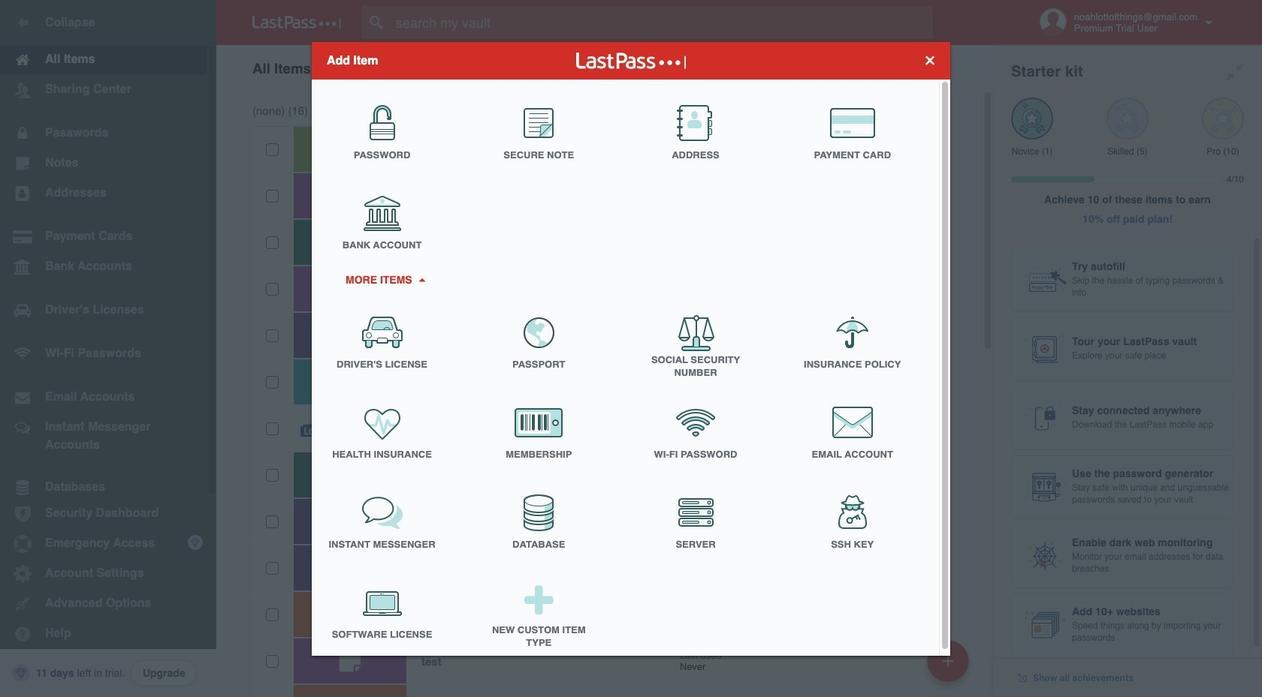 Task type: vqa. For each thing, say whether or not it's contained in the screenshot.
New item element
no



Task type: locate. For each thing, give the bounding box(es) containing it.
dialog
[[312, 42, 950, 661]]

caret right image
[[416, 278, 427, 282]]

search my vault text field
[[362, 6, 962, 39]]

new item image
[[943, 656, 953, 667]]



Task type: describe. For each thing, give the bounding box(es) containing it.
main navigation navigation
[[0, 0, 216, 698]]

lastpass image
[[252, 16, 341, 29]]

Search search field
[[362, 6, 962, 39]]

vault options navigation
[[216, 45, 993, 90]]

new item navigation
[[922, 636, 978, 698]]



